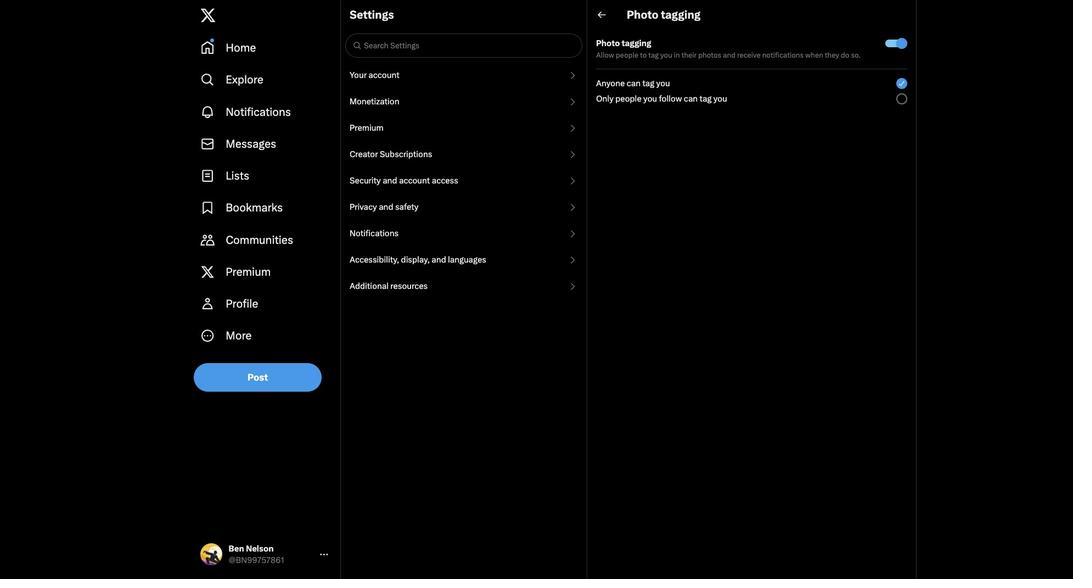 Task type: describe. For each thing, give the bounding box(es) containing it.
premium inside settings region
[[350, 123, 384, 133]]

tag for tagging
[[649, 51, 659, 59]]

languages
[[448, 255, 487, 265]]

safety
[[395, 202, 419, 212]]

accessibility, display, and languages
[[350, 255, 487, 265]]

0 vertical spatial premium link
[[341, 115, 587, 141]]

explore
[[226, 73, 264, 86]]

bookmarks link
[[194, 192, 336, 224]]

you up only people you follow can tag you
[[657, 79, 671, 88]]

photo tagging option group
[[597, 74, 912, 107]]

resources
[[391, 281, 428, 291]]

access
[[432, 176, 459, 186]]

1 vertical spatial tag
[[643, 79, 655, 88]]

allow
[[597, 51, 615, 59]]

anyone
[[597, 79, 625, 88]]

settings region
[[341, 0, 588, 579]]

security and account access
[[350, 176, 459, 186]]

profile
[[226, 297, 258, 310]]

additional resources link
[[341, 273, 587, 299]]

home link
[[194, 32, 336, 64]]

and inside photo tagging allow people to tag you in their photos and receive notifications when they do so.
[[724, 51, 736, 59]]

tagging for photo tagging allow people to tag you in their photos and receive notifications when they do so.
[[622, 38, 652, 48]]

section details region
[[588, 0, 917, 579]]

monetization link
[[341, 88, 587, 115]]

people inside photo tagging option group
[[616, 94, 642, 104]]

home
[[226, 41, 256, 54]]

creator subscriptions link
[[341, 141, 587, 168]]

1 horizontal spatial can
[[684, 94, 698, 104]]

do
[[842, 51, 850, 59]]

security
[[350, 176, 381, 186]]

notifications inside tab list
[[350, 229, 399, 238]]

photo for photo tagging allow people to tag you in their photos and receive notifications when they do so.
[[597, 38, 620, 48]]

your account
[[350, 70, 400, 80]]

communities link
[[194, 224, 336, 256]]

notifications link inside settings region
[[341, 220, 587, 247]]

ben nelson @bn99757861
[[229, 544, 285, 565]]

creator
[[350, 149, 378, 159]]

lists link
[[194, 160, 336, 192]]

settings
[[350, 8, 394, 21]]

photos
[[699, 51, 722, 59]]

messages
[[226, 137, 276, 150]]

subscriptions
[[380, 149, 433, 159]]

photo for photo tagging
[[627, 8, 659, 21]]

privacy
[[350, 202, 377, 212]]

you down photos
[[714, 94, 728, 104]]

when
[[806, 51, 824, 59]]

group inside section details region
[[588, 29, 917, 113]]



Task type: vqa. For each thing, say whether or not it's contained in the screenshot.
on
no



Task type: locate. For each thing, give the bounding box(es) containing it.
security and account access link
[[341, 168, 587, 194]]

they
[[826, 51, 840, 59]]

premium link down communities
[[194, 256, 336, 288]]

accessibility, display, and languages link
[[341, 247, 587, 273]]

communities
[[226, 233, 293, 246]]

0 horizontal spatial premium
[[226, 265, 271, 278]]

notifications link up "languages"
[[341, 220, 587, 247]]

explore link
[[194, 64, 336, 96]]

to
[[641, 51, 647, 59]]

0 vertical spatial photo
[[627, 8, 659, 21]]

premium up the creator
[[350, 123, 384, 133]]

can right the follow
[[684, 94, 698, 104]]

tab list
[[341, 62, 587, 299]]

1 horizontal spatial notifications link
[[341, 220, 587, 247]]

1 horizontal spatial notifications
[[350, 229, 399, 238]]

notifications link
[[194, 96, 336, 128], [341, 220, 587, 247]]

privacy and safety link
[[341, 194, 587, 220]]

people down anyone can tag you
[[616, 94, 642, 104]]

tag right the to
[[649, 51, 659, 59]]

you inside photo tagging allow people to tag you in their photos and receive notifications when they do so.
[[661, 51, 673, 59]]

1 vertical spatial premium
[[226, 265, 271, 278]]

0 vertical spatial premium
[[350, 123, 384, 133]]

0 horizontal spatial premium link
[[194, 256, 336, 288]]

0 vertical spatial tagging
[[661, 8, 701, 21]]

can right anyone
[[627, 79, 641, 88]]

receive
[[738, 51, 761, 59]]

people inside photo tagging allow people to tag you in their photos and receive notifications when they do so.
[[616, 51, 639, 59]]

tagging for photo tagging
[[661, 8, 701, 21]]

2 people from the top
[[616, 94, 642, 104]]

additional resources
[[350, 281, 428, 291]]

messages link
[[194, 128, 336, 160]]

follow
[[660, 94, 683, 104]]

and left the safety
[[379, 202, 394, 212]]

lists
[[226, 169, 250, 182]]

notifications up messages link
[[226, 105, 291, 118]]

tab list inside settings region
[[341, 62, 587, 299]]

display,
[[401, 255, 430, 265]]

so.
[[852, 51, 861, 59]]

0 horizontal spatial notifications
[[226, 105, 291, 118]]

ben
[[229, 544, 245, 554]]

tag up only people you follow can tag you
[[643, 79, 655, 88]]

0 horizontal spatial photo
[[597, 38, 620, 48]]

premium link up security and account access link
[[341, 115, 587, 141]]

photo inside photo tagging allow people to tag you in their photos and receive notifications when they do so.
[[597, 38, 620, 48]]

tag inside photo tagging allow people to tag you in their photos and receive notifications when they do so.
[[649, 51, 659, 59]]

privacy and safety
[[350, 202, 419, 212]]

1 vertical spatial tagging
[[622, 38, 652, 48]]

0 horizontal spatial can
[[627, 79, 641, 88]]

notifications
[[226, 105, 291, 118], [350, 229, 399, 238]]

people
[[616, 51, 639, 59], [616, 94, 642, 104]]

1 vertical spatial premium link
[[194, 256, 336, 288]]

1 vertical spatial can
[[684, 94, 698, 104]]

and right security
[[383, 176, 398, 186]]

premium inside primary navigation
[[226, 265, 271, 278]]

0 vertical spatial can
[[627, 79, 641, 88]]

in
[[674, 51, 680, 59]]

group
[[588, 29, 917, 113]]

0 horizontal spatial notifications link
[[194, 96, 336, 128]]

tag
[[649, 51, 659, 59], [643, 79, 655, 88], [700, 94, 712, 104]]

premium
[[350, 123, 384, 133], [226, 265, 271, 278]]

account
[[369, 70, 400, 80], [399, 176, 430, 186]]

account right your
[[369, 70, 400, 80]]

group containing photo tagging
[[588, 29, 917, 113]]

0 vertical spatial people
[[616, 51, 639, 59]]

1 horizontal spatial photo
[[627, 8, 659, 21]]

post
[[248, 372, 268, 383]]

notifications inside primary navigation
[[226, 105, 291, 118]]

your account link
[[341, 62, 587, 88]]

premium up profile
[[226, 265, 271, 278]]

tagging up the to
[[622, 38, 652, 48]]

can
[[627, 79, 641, 88], [684, 94, 698, 104]]

0 vertical spatial notifications
[[226, 105, 291, 118]]

1 horizontal spatial premium
[[350, 123, 384, 133]]

tagging inside photo tagging allow people to tag you in their photos and receive notifications when they do so.
[[622, 38, 652, 48]]

tag right the follow
[[700, 94, 712, 104]]

additional
[[350, 281, 389, 291]]

1 horizontal spatial premium link
[[341, 115, 587, 141]]

1 vertical spatial notifications
[[350, 229, 399, 238]]

photo
[[627, 8, 659, 21], [597, 38, 620, 48]]

@bn99757861
[[229, 555, 285, 565]]

you left the follow
[[644, 94, 658, 104]]

0 vertical spatial account
[[369, 70, 400, 80]]

Search query text field
[[362, 35, 582, 57]]

and right photos
[[724, 51, 736, 59]]

anyone can tag you
[[597, 79, 671, 88]]

only people you follow can tag you
[[597, 94, 728, 104]]

0 vertical spatial tag
[[649, 51, 659, 59]]

monetization
[[350, 97, 400, 107]]

0 vertical spatial notifications link
[[194, 96, 336, 128]]

1 horizontal spatial tagging
[[661, 8, 701, 21]]

0 horizontal spatial tagging
[[622, 38, 652, 48]]

tag for people
[[700, 94, 712, 104]]

tagging up 'in'
[[661, 8, 701, 21]]

your
[[350, 70, 367, 80]]

photo up the to
[[627, 8, 659, 21]]

nelson
[[246, 544, 274, 554]]

and
[[724, 51, 736, 59], [383, 176, 398, 186], [379, 202, 394, 212], [432, 255, 446, 265]]

primary navigation
[[194, 32, 336, 352]]

1 people from the top
[[616, 51, 639, 59]]

photo tagging allow people to tag you in their photos and receive notifications when they do so.
[[597, 38, 861, 59]]

you left 'in'
[[661, 51, 673, 59]]

more button
[[194, 320, 336, 352]]

tab list containing your account
[[341, 62, 587, 299]]

undefined unread items image
[[211, 38, 214, 42]]

you
[[661, 51, 673, 59], [657, 79, 671, 88], [644, 94, 658, 104], [714, 94, 728, 104]]

2 vertical spatial tag
[[700, 94, 712, 104]]

people left the to
[[616, 51, 639, 59]]

notifications
[[763, 51, 804, 59]]

1 vertical spatial notifications link
[[341, 220, 587, 247]]

their
[[682, 51, 697, 59]]

premium link
[[341, 115, 587, 141], [194, 256, 336, 288]]

account up the safety
[[399, 176, 430, 186]]

photo tagging
[[627, 8, 701, 21]]

tagging
[[661, 8, 701, 21], [622, 38, 652, 48]]

Search Settings search field
[[341, 29, 587, 62]]

1 vertical spatial account
[[399, 176, 430, 186]]

photo up the allow
[[597, 38, 620, 48]]

accessibility,
[[350, 255, 399, 265]]

only
[[597, 94, 614, 104]]

post link
[[194, 363, 322, 391]]

profile link
[[194, 288, 336, 320]]

more
[[226, 329, 252, 342]]

1 vertical spatial photo
[[597, 38, 620, 48]]

notifications up accessibility,
[[350, 229, 399, 238]]

and right the display, on the left top of page
[[432, 255, 446, 265]]

bookmarks
[[226, 201, 283, 214]]

creator subscriptions
[[350, 149, 433, 159]]

1 vertical spatial people
[[616, 94, 642, 104]]

notifications link up messages
[[194, 96, 336, 128]]



